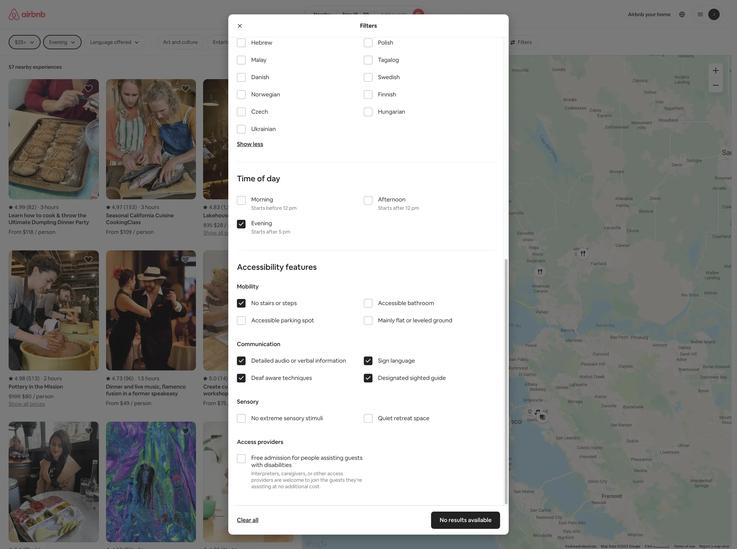 Task type: describe. For each thing, give the bounding box(es) containing it.
lakehouse jazz group
[[203, 79, 294, 236]]

quiet retreat space
[[378, 414, 430, 422]]

4.97 (153)
[[112, 204, 137, 211]]

2 vertical spatial guests
[[329, 477, 345, 483]]

party
[[76, 219, 89, 226]]

hours for how
[[45, 204, 59, 211]]

information
[[316, 357, 346, 364]]

caregivers,
[[281, 470, 307, 477]]

additional
[[285, 483, 308, 490]]

no for no stairs or steps
[[251, 299, 259, 307]]

all inside pottery in the mission $100 $80 / person show all prices
[[23, 401, 29, 407]]

5.0 out of 5 average rating,  14 reviews image
[[203, 375, 228, 382]]

5 inside button
[[645, 544, 647, 548]]

4.99 (82)
[[14, 204, 36, 211]]

food and drink
[[262, 39, 296, 45]]

show inside lakehouse jazz $35 $28 / person show all prices
[[203, 229, 217, 236]]

· 3 hours for to
[[38, 204, 59, 211]]

4.83 out of 5 average rating,  1,568 reviews image
[[203, 204, 239, 211]]

$49
[[120, 400, 129, 407]]

add to wishlist image inside classic sidecar, food & drinks tours 'group'
[[84, 427, 93, 435]]

–
[[359, 11, 362, 18]]

person inside pottery in the mission $100 $80 / person show all prices
[[36, 393, 54, 400]]

accessible bathroom
[[378, 299, 434, 307]]

/ inside seasonal california cuisine cookingclass from $109 / person
[[133, 229, 135, 235]]

4.97 out of 5 average rating,  153 reviews image
[[106, 204, 137, 211]]

person inside seasonal california cuisine cookingclass from $109 / person
[[137, 229, 154, 235]]

a inside dinner and live music, flamenco fusion in a former speakeasy from $49 / person
[[128, 390, 131, 397]]

· 3 hours for cuisine
[[138, 204, 159, 211]]

add to wishlist image for create custom jewelry in a guided workshop from $75 / person
[[279, 256, 287, 264]]

hours for california
[[145, 204, 159, 211]]

0 vertical spatial providers
[[258, 438, 283, 446]]

30
[[363, 11, 369, 18]]

4.97
[[112, 204, 123, 211]]

clear
[[237, 516, 251, 524]]

or for steps
[[276, 299, 281, 307]]

5 km button
[[643, 544, 672, 549]]

access providers
[[237, 438, 283, 446]]

terms of use link
[[674, 544, 696, 548]]

pottery in the mission $100 $80 / person show all prices
[[9, 383, 63, 407]]

welcome
[[283, 477, 304, 483]]

$28
[[214, 222, 223, 229]]

dinner inside learn how to cook & throw the ultimate dumpling dinner party from $118 / person
[[58, 219, 74, 226]]

map
[[714, 544, 722, 548]]

Nature and outdoors button
[[441, 35, 501, 49]]

1 vertical spatial assisting
[[251, 483, 271, 490]]

no for no results available
[[440, 516, 448, 524]]

from inside dinner and live music, flamenco fusion in a former speakeasy from $49 / person
[[106, 400, 119, 407]]

starts for morning
[[251, 205, 265, 211]]

nearby
[[314, 11, 331, 18]]

add to wishlist image inside crystal mirror space experience group
[[181, 427, 190, 435]]

create custom jewelry in a guided workshop from $75 / person
[[203, 383, 289, 407]]

and for drink
[[275, 39, 283, 45]]

$75
[[217, 400, 227, 407]]

from inside create custom jewelry in a guided workshop from $75 / person
[[203, 400, 216, 407]]

(513)
[[26, 375, 40, 382]]

pm for morning
[[289, 205, 297, 211]]

clear all
[[237, 516, 259, 524]]

how
[[24, 212, 35, 219]]

from inside seasonal california cuisine cookingclass from $109 / person
[[106, 229, 119, 235]]

join
[[311, 477, 319, 483]]

person inside learn how to cook & throw the ultimate dumpling dinner party from $118 / person
[[38, 229, 55, 235]]

extreme
[[260, 414, 283, 422]]

flamenco
[[162, 383, 186, 390]]

after for afternoon
[[393, 205, 405, 211]]

12 for afternoon
[[406, 205, 411, 211]]

12 for morning
[[283, 205, 288, 211]]

report
[[700, 544, 711, 548]]

report a map error
[[700, 544, 730, 548]]

pm for afternoon
[[412, 205, 419, 211]]

create custom jewelry in a guided workshop group
[[203, 250, 294, 407]]

add to wishlist image for 2 hours
[[279, 84, 287, 93]]

in inside pottery in the mission $100 $80 / person show all prices
[[29, 383, 33, 390]]

sensory
[[237, 398, 259, 405]]

show inside filters dialog
[[237, 140, 252, 148]]

no results available
[[440, 516, 492, 524]]

seasonal california cuisine cookingclass from $109 / person
[[106, 212, 174, 235]]

5 inside evening starts after 5 pm
[[279, 228, 282, 235]]

starts for evening
[[251, 228, 265, 235]]

and for live
[[124, 383, 134, 390]]

Tours button
[[336, 35, 361, 49]]

evening starts after 5 pm
[[251, 219, 290, 235]]

access
[[328, 470, 343, 477]]

to inside learn how to cook & throw the ultimate dumpling dinner party from $118 / person
[[36, 212, 42, 219]]

hours for jazz
[[247, 204, 261, 211]]

features
[[286, 262, 317, 272]]

add to wishlist image for 3 hours
[[181, 84, 190, 93]]

/ inside create custom jewelry in a guided workshop from $75 / person
[[228, 400, 230, 407]]

create
[[203, 383, 221, 390]]

(96)
[[124, 375, 134, 382]]

bathroom
[[408, 299, 434, 307]]

sighted
[[410, 374, 430, 382]]

5.0
[[209, 375, 217, 382]]

add to wishlist image for 1.5 hours
[[181, 256, 190, 264]]

free admission for people assisting guests with disabilities interpreters, caregivers, or other access providers are welcome to join the guests they're assisting at no additional cost.
[[251, 454, 363, 490]]

Art and culture button
[[157, 35, 204, 49]]

less
[[253, 140, 263, 148]]

before
[[266, 205, 282, 211]]

nov 15 – 30
[[343, 11, 369, 18]]

filters dialog
[[228, 0, 509, 535]]

afternoon
[[378, 196, 406, 203]]

audio
[[275, 357, 290, 364]]

4.83 (1,568)
[[209, 204, 239, 211]]

soundbath meditation 'inner bliss' group
[[203, 422, 294, 549]]

to inside free admission for people assisting guests with disabilities interpreters, caregivers, or other access providers are welcome to join the guests they're assisting at no additional cost.
[[305, 477, 310, 483]]

time
[[237, 173, 256, 183]]

classic sidecar, food & drinks tours group
[[9, 422, 99, 549]]

©2023
[[618, 544, 629, 548]]

profile element
[[436, 0, 724, 29]]

guests inside button
[[392, 11, 407, 18]]

hungarian
[[378, 108, 405, 115]]

cuisine
[[155, 212, 174, 219]]

of for terms
[[685, 544, 689, 548]]

hours inside create custom jewelry in a guided workshop group
[[236, 375, 250, 382]]

google image
[[304, 540, 328, 549]]

show all prices button for show
[[9, 400, 45, 407]]

3 for 4.97 (153)
[[141, 204, 144, 211]]

nov 15 – 30 button
[[337, 6, 375, 23]]

other
[[314, 470, 326, 477]]

(14)
[[218, 375, 228, 382]]

a inside create custom jewelry in a guided workshop from $75 / person
[[267, 383, 270, 390]]

4.99
[[14, 204, 25, 211]]

Sports button
[[305, 35, 333, 49]]

space
[[414, 414, 430, 422]]

pottery in the mission group
[[9, 250, 99, 407]]

designated sighted guide
[[378, 374, 446, 382]]

terms
[[674, 544, 684, 548]]

· for 4.99 (82)
[[38, 204, 39, 211]]

4.98 out of 5 average rating,  513 reviews image
[[9, 375, 40, 382]]

4.95 out of 5 average rating,  79 reviews image
[[106, 546, 134, 549]]

dinner and live music, flamenco fusion in a former speakeasy group
[[106, 250, 196, 407]]

show all prices button for prices
[[203, 229, 240, 236]]

learn how to cook & throw the ultimate dumpling dinner party group
[[9, 79, 99, 235]]

danish
[[251, 73, 269, 81]]

accessible for accessible parking spot
[[251, 317, 280, 324]]

in inside dinner and live music, flamenco fusion in a former speakeasy from $49 / person
[[123, 390, 127, 397]]

accessible parking spot
[[251, 317, 314, 324]]

people
[[301, 454, 320, 462]]

entertainment
[[213, 39, 247, 45]]

· for 4.98 (513)
[[41, 375, 42, 382]]

at
[[273, 483, 277, 490]]

time of day
[[237, 173, 280, 183]]

swedish
[[378, 73, 400, 81]]

providers inside free admission for people assisting guests with disabilities interpreters, caregivers, or other access providers are welcome to join the guests they're assisting at no additional cost.
[[251, 477, 273, 483]]

starts for afternoon
[[378, 205, 392, 211]]

zoom in image
[[713, 68, 719, 73]]

and for culture
[[172, 39, 181, 45]]

results
[[449, 516, 467, 524]]

accessibility features
[[237, 262, 317, 272]]

for
[[292, 454, 300, 462]]

communication
[[237, 340, 281, 348]]

4.99 out of 5 average rating,  82 reviews image
[[9, 204, 36, 211]]



Task type: vqa. For each thing, say whether or not it's contained in the screenshot.
pm within the Evening Starts after 5 pm
yes



Task type: locate. For each thing, give the bounding box(es) containing it.
· left 1.5
[[135, 375, 136, 382]]

starts inside morning starts before 12 pm
[[251, 205, 265, 211]]

1 horizontal spatial 2
[[232, 375, 235, 382]]

a down the aware
[[267, 383, 270, 390]]

music,
[[145, 383, 161, 390]]

0 horizontal spatial and
[[124, 383, 134, 390]]

dinner
[[58, 219, 74, 226], [106, 383, 123, 390]]

2 horizontal spatial in
[[262, 383, 266, 390]]

0 vertical spatial show
[[237, 140, 252, 148]]

3 right (82)
[[40, 204, 44, 211]]

1 vertical spatial show
[[203, 229, 217, 236]]

0 horizontal spatial show all prices button
[[9, 400, 45, 407]]

after inside afternoon starts after 12 pm
[[393, 205, 405, 211]]

add to wishlist image inside dinner and live music, flamenco fusion in a former speakeasy group
[[181, 256, 190, 264]]

0 horizontal spatial the
[[35, 383, 43, 390]]

person down dumpling
[[38, 229, 55, 235]]

or inside free admission for people assisting guests with disabilities interpreters, caregivers, or other access providers are welcome to join the guests they're assisting at no additional cost.
[[308, 470, 313, 477]]

google
[[629, 544, 641, 548]]

prices inside pottery in the mission $100 $80 / person show all prices
[[30, 401, 45, 407]]

1 vertical spatial guests
[[345, 454, 363, 462]]

nov
[[343, 11, 352, 18]]

· 3 hours inside learn how to cook & throw the ultimate dumpling dinner party 'group'
[[38, 204, 59, 211]]

1 horizontal spatial · 2 hours
[[240, 204, 261, 211]]

ukrainian
[[251, 125, 276, 133]]

4.98 (513)
[[14, 375, 40, 382]]

terms of use
[[674, 544, 696, 548]]

assisting up access
[[321, 454, 344, 462]]

0 vertical spatial all
[[218, 229, 223, 236]]

dinner down 4.73
[[106, 383, 123, 390]]

· right (513) on the bottom of page
[[41, 375, 42, 382]]

pm inside afternoon starts after 12 pm
[[412, 205, 419, 211]]

0 vertical spatial accessible
[[378, 299, 407, 307]]

hours up california
[[145, 204, 159, 211]]

1 horizontal spatial in
[[123, 390, 127, 397]]

providers up admission
[[258, 438, 283, 446]]

0 horizontal spatial 12
[[283, 205, 288, 211]]

add guests
[[381, 11, 407, 18]]

add to wishlist image for learn how to cook & throw the ultimate dumpling dinner party from $118 / person
[[84, 84, 93, 93]]

0 vertical spatial guests
[[392, 11, 407, 18]]

/ right $118
[[35, 229, 37, 235]]

workshop
[[203, 390, 229, 397]]

$80
[[22, 393, 32, 400]]

2 horizontal spatial 2
[[243, 204, 246, 211]]

0 vertical spatial show all prices button
[[203, 229, 240, 236]]

57
[[9, 64, 14, 70]]

4.73 out of 5 average rating,  96 reviews image
[[106, 375, 134, 382]]

accessible
[[378, 299, 407, 307], [251, 317, 280, 324]]

keyboard shortcuts button
[[566, 544, 597, 549]]

to left join
[[305, 477, 310, 483]]

· 2 hours
[[240, 204, 261, 211], [41, 375, 62, 382]]

all right clear
[[253, 516, 259, 524]]

1 vertical spatial · 2 hours
[[41, 375, 62, 382]]

pottery
[[9, 383, 28, 390]]

· inside dinner and live music, flamenco fusion in a former speakeasy group
[[135, 375, 136, 382]]

accessible down stairs
[[251, 317, 280, 324]]

0 vertical spatial 5
[[279, 228, 282, 235]]

0 horizontal spatial 2
[[44, 375, 47, 382]]

1 vertical spatial prices
[[30, 401, 45, 407]]

person down california
[[137, 229, 154, 235]]

· inside pottery in the mission group
[[41, 375, 42, 382]]

· right (82)
[[38, 204, 39, 211]]

learn
[[9, 212, 23, 219]]

hours
[[45, 204, 59, 211], [145, 204, 159, 211], [247, 204, 261, 211], [48, 375, 62, 382], [146, 375, 159, 382], [236, 375, 250, 382]]

crystal mirror space experience group
[[106, 422, 196, 549]]

1 vertical spatial accessible
[[251, 317, 280, 324]]

assisting left at
[[251, 483, 271, 490]]

1 horizontal spatial show all prices button
[[203, 229, 240, 236]]

hours inside learn how to cook & throw the ultimate dumpling dinner party 'group'
[[45, 204, 59, 211]]

steps
[[283, 299, 297, 307]]

4.75 out of 5 average rating,  8 reviews image
[[203, 546, 228, 549]]

or left other
[[308, 470, 313, 477]]

hours up music,
[[146, 375, 159, 382]]

from left $109
[[106, 229, 119, 235]]

in down deaf
[[262, 383, 266, 390]]

2 horizontal spatial a
[[712, 544, 714, 548]]

2 · 3 hours from the left
[[138, 204, 159, 211]]

starts down afternoon
[[378, 205, 392, 211]]

0 horizontal spatial of
[[257, 173, 265, 183]]

0 vertical spatial the
[[78, 212, 86, 219]]

1 horizontal spatial · 3 hours
[[138, 204, 159, 211]]

after for evening
[[266, 228, 278, 235]]

czech
[[251, 108, 268, 115]]

1 horizontal spatial to
[[305, 477, 310, 483]]

leveled
[[413, 317, 432, 324]]

all down $28
[[218, 229, 223, 236]]

0 vertical spatial assisting
[[321, 454, 344, 462]]

2 vertical spatial all
[[253, 516, 259, 524]]

a
[[267, 383, 270, 390], [128, 390, 131, 397], [712, 544, 714, 548]]

accessible up mainly
[[378, 299, 407, 307]]

· inside lakehouse jazz group
[[240, 204, 241, 211]]

no left stairs
[[251, 299, 259, 307]]

(1,568)
[[221, 204, 239, 211]]

2 horizontal spatial the
[[321, 477, 328, 483]]

show all prices button inside lakehouse jazz group
[[203, 229, 240, 236]]

add to wishlist image inside seasonal california cuisine cookingclass group
[[181, 84, 190, 93]]

art and culture
[[163, 39, 198, 45]]

· 2 hours inside lakehouse jazz group
[[240, 204, 261, 211]]

· 2 hours for pottery in the mission $100 $80 / person show all prices
[[41, 375, 62, 382]]

data
[[609, 544, 617, 548]]

12
[[283, 205, 288, 211], [406, 205, 411, 211]]

drink
[[284, 39, 296, 45]]

from down fusion
[[106, 400, 119, 407]]

the down (513) on the bottom of page
[[35, 383, 43, 390]]

Sightseeing button
[[363, 35, 403, 49]]

the right join
[[321, 477, 328, 483]]

$109
[[120, 229, 132, 235]]

starts down evening
[[251, 228, 265, 235]]

2 vertical spatial the
[[321, 477, 328, 483]]

· 2 hours up mission
[[41, 375, 62, 382]]

from inside learn how to cook & throw the ultimate dumpling dinner party from $118 / person
[[9, 229, 21, 235]]

pm for evening
[[283, 228, 290, 235]]

· inside seasonal california cuisine cookingclass group
[[138, 204, 140, 211]]

add to wishlist image inside lakehouse jazz group
[[279, 84, 287, 93]]

prices down $80 at the bottom
[[30, 401, 45, 407]]

person inside dinner and live music, flamenco fusion in a former speakeasy from $49 / person
[[134, 400, 151, 407]]

from down workshop
[[203, 400, 216, 407]]

/ inside learn how to cook & throw the ultimate dumpling dinner party from $118 / person
[[35, 229, 37, 235]]

0 horizontal spatial dinner
[[58, 219, 74, 226]]

a up '$49'
[[128, 390, 131, 397]]

· 2 hours inside pottery in the mission group
[[41, 375, 62, 382]]

1 horizontal spatial prices
[[225, 229, 240, 236]]

0 horizontal spatial after
[[266, 228, 278, 235]]

4.98
[[14, 375, 25, 382]]

0 horizontal spatial a
[[128, 390, 131, 397]]

after down afternoon
[[393, 205, 405, 211]]

2 vertical spatial show
[[9, 401, 22, 407]]

starts inside afternoon starts after 12 pm
[[378, 205, 392, 211]]

the inside free admission for people assisting guests with disabilities interpreters, caregivers, or other access providers are welcome to join the guests they're assisting at no additional cost.
[[321, 477, 328, 483]]

dinner inside dinner and live music, flamenco fusion in a former speakeasy from $49 / person
[[106, 383, 123, 390]]

5.0 (14)
[[209, 375, 228, 382]]

0 vertical spatial after
[[393, 205, 405, 211]]

cook
[[43, 212, 55, 219]]

hours inside seasonal california cuisine cookingclass group
[[145, 204, 159, 211]]

lakehouse jazz $35 $28 / person show all prices
[[203, 212, 245, 236]]

person inside create custom jewelry in a guided workshop from $75 / person
[[231, 400, 248, 407]]

0 vertical spatial · 2 hours
[[240, 204, 261, 211]]

keyboard shortcuts
[[566, 544, 597, 548]]

1 horizontal spatial accessible
[[378, 299, 407, 307]]

1 vertical spatial 5
[[645, 544, 647, 548]]

language
[[391, 357, 415, 364]]

or for leveled
[[406, 317, 412, 324]]

5 down before
[[279, 228, 282, 235]]

2 horizontal spatial and
[[275, 39, 283, 45]]

15
[[353, 11, 358, 18]]

report a map error link
[[700, 544, 730, 548]]

dinner and live music, flamenco fusion in a former speakeasy from $49 / person
[[106, 383, 186, 407]]

2 inside pottery in the mission group
[[44, 375, 47, 382]]

sightseeing
[[370, 39, 397, 45]]

food
[[262, 39, 273, 45]]

show down $35
[[203, 229, 217, 236]]

· for 4.97 (153)
[[138, 204, 140, 211]]

/ inside lakehouse jazz $35 $28 / person show all prices
[[224, 222, 227, 229]]

2 up mission
[[44, 375, 47, 382]]

show all prices button down lakehouse at the left top
[[203, 229, 240, 236]]

none search field containing nearby
[[305, 6, 427, 23]]

1 vertical spatial after
[[266, 228, 278, 235]]

deaf
[[251, 374, 264, 382]]

no left results
[[440, 516, 448, 524]]

· inside learn how to cook & throw the ultimate dumpling dinner party 'group'
[[38, 204, 39, 211]]

seasonal california cuisine cookingclass group
[[106, 79, 196, 235]]

with
[[251, 461, 263, 469]]

no left extreme
[[251, 414, 259, 422]]

show inside pottery in the mission $100 $80 / person show all prices
[[9, 401, 22, 407]]

access
[[237, 438, 257, 446]]

from down ultimate
[[9, 229, 21, 235]]

mainly
[[378, 317, 395, 324]]

Food and drink button
[[256, 35, 302, 49]]

/ right $80 at the bottom
[[33, 393, 35, 400]]

verbal
[[298, 357, 314, 364]]

1 horizontal spatial assisting
[[321, 454, 344, 462]]

1 horizontal spatial show
[[203, 229, 217, 236]]

quiet
[[378, 414, 393, 422]]

the inside learn how to cook & throw the ultimate dumpling dinner party from $118 / person
[[78, 212, 86, 219]]

show
[[237, 140, 252, 148], [203, 229, 217, 236], [9, 401, 22, 407]]

·
[[38, 204, 39, 211], [138, 204, 140, 211], [240, 204, 241, 211], [41, 375, 42, 382], [135, 375, 136, 382]]

1 12 from the left
[[283, 205, 288, 211]]

/ right '$49'
[[131, 400, 133, 407]]

&
[[57, 212, 60, 219]]

of left day
[[257, 173, 265, 183]]

speakeasy
[[151, 390, 178, 397]]

km
[[648, 544, 653, 548]]

hours inside lakehouse jazz group
[[247, 204, 261, 211]]

add to wishlist image
[[181, 84, 190, 93], [279, 84, 287, 93], [181, 256, 190, 264], [84, 427, 93, 435]]

5 left km at right
[[645, 544, 647, 548]]

hours for in
[[48, 375, 62, 382]]

1 vertical spatial dinner
[[106, 383, 123, 390]]

in inside create custom jewelry in a guided workshop from $75 / person
[[262, 383, 266, 390]]

all
[[218, 229, 223, 236], [23, 401, 29, 407], [253, 516, 259, 524]]

all down $80 at the bottom
[[23, 401, 29, 407]]

· 3 hours
[[38, 204, 59, 211], [138, 204, 159, 211]]

2 horizontal spatial all
[[253, 516, 259, 524]]

0 horizontal spatial · 3 hours
[[38, 204, 59, 211]]

1 horizontal spatial 5
[[645, 544, 647, 548]]

Wellness button
[[406, 35, 438, 49]]

12 inside afternoon starts after 12 pm
[[406, 205, 411, 211]]

1 horizontal spatial dinner
[[106, 383, 123, 390]]

the right throw on the left of page
[[78, 212, 86, 219]]

show less
[[237, 140, 263, 148]]

morning starts before 12 pm
[[251, 196, 297, 211]]

· 3 hours up cook
[[38, 204, 59, 211]]

· 2 hours for lakehouse jazz $35 $28 / person show all prices
[[240, 204, 261, 211]]

cookingclass
[[106, 219, 141, 226]]

0 vertical spatial of
[[257, 173, 265, 183]]

learn how to cook & throw the ultimate dumpling dinner party from $118 / person
[[9, 212, 89, 235]]

google map
showing 24 experiences. region
[[302, 55, 732, 549]]

show left less
[[237, 140, 252, 148]]

or right flat
[[406, 317, 412, 324]]

pm inside morning starts before 12 pm
[[289, 205, 297, 211]]

cost.
[[309, 483, 321, 490]]

1 3 from the left
[[40, 204, 44, 211]]

· 2 hours down morning
[[240, 204, 261, 211]]

jazz
[[232, 212, 243, 219]]

0 vertical spatial no
[[251, 299, 259, 307]]

hours inside dinner and live music, flamenco fusion in a former speakeasy group
[[146, 375, 159, 382]]

0 horizontal spatial 5
[[279, 228, 282, 235]]

2 for (1,568)
[[243, 204, 246, 211]]

· 1.5 hours
[[135, 375, 159, 382]]

of for time
[[257, 173, 265, 183]]

2 horizontal spatial show
[[237, 140, 252, 148]]

show all prices button inside pottery in the mission group
[[9, 400, 45, 407]]

add to wishlist image
[[84, 84, 93, 93], [84, 256, 93, 264], [279, 256, 287, 264], [181, 427, 190, 435]]

from
[[9, 229, 21, 235], [106, 229, 119, 235], [106, 400, 119, 407], [203, 400, 216, 407]]

guide
[[431, 374, 446, 382]]

zoom out image
[[713, 82, 719, 88]]

0 horizontal spatial in
[[29, 383, 33, 390]]

dinner left party
[[58, 219, 74, 226]]

no
[[251, 299, 259, 307], [251, 414, 259, 422], [440, 516, 448, 524]]

0 horizontal spatial show
[[9, 401, 22, 407]]

(153)
[[124, 204, 137, 211]]

ground
[[433, 317, 453, 324]]

person down jazz
[[228, 222, 245, 229]]

person inside lakehouse jazz $35 $28 / person show all prices
[[228, 222, 245, 229]]

no for no extreme sensory stimuli
[[251, 414, 259, 422]]

1 horizontal spatial of
[[685, 544, 689, 548]]

in up '$49'
[[123, 390, 127, 397]]

2 up jazz
[[243, 204, 246, 211]]

hours up mission
[[48, 375, 62, 382]]

0 vertical spatial to
[[36, 212, 42, 219]]

guests up they're
[[345, 454, 363, 462]]

hours inside pottery in the mission group
[[48, 375, 62, 382]]

· up jazz
[[240, 204, 241, 211]]

person right $75
[[231, 400, 248, 407]]

after
[[393, 205, 405, 211], [266, 228, 278, 235]]

disabilities
[[264, 461, 292, 469]]

experiences
[[33, 64, 62, 70]]

/ inside dinner and live music, flamenco fusion in a former speakeasy from $49 / person
[[131, 400, 133, 407]]

1.5
[[138, 375, 144, 382]]

12 right before
[[283, 205, 288, 211]]

12 inside morning starts before 12 pm
[[283, 205, 288, 211]]

1 horizontal spatial after
[[393, 205, 405, 211]]

guests right add
[[392, 11, 407, 18]]

· 3 hours inside seasonal california cuisine cookingclass group
[[138, 204, 159, 211]]

hours up "jewelry"
[[236, 375, 250, 382]]

0 horizontal spatial to
[[36, 212, 42, 219]]

1 horizontal spatial 3
[[141, 204, 144, 211]]

None search field
[[305, 6, 427, 23]]

1 vertical spatial no
[[251, 414, 259, 422]]

no results available link
[[431, 512, 500, 529]]

person down mission
[[36, 393, 54, 400]]

1 vertical spatial to
[[305, 477, 310, 483]]

of left "use" on the bottom of page
[[685, 544, 689, 548]]

2 12 from the left
[[406, 205, 411, 211]]

show all prices button
[[203, 229, 240, 236], [9, 400, 45, 407]]

and
[[172, 39, 181, 45], [275, 39, 283, 45], [124, 383, 134, 390]]

the inside pottery in the mission $100 $80 / person show all prices
[[35, 383, 43, 390]]

show down $100
[[9, 401, 22, 407]]

prices inside lakehouse jazz $35 $28 / person show all prices
[[225, 229, 240, 236]]

3 inside learn how to cook & throw the ultimate dumpling dinner party 'group'
[[40, 204, 44, 211]]

1 vertical spatial show all prices button
[[9, 400, 45, 407]]

1 vertical spatial providers
[[251, 477, 273, 483]]

techniques
[[283, 374, 312, 382]]

2 3 from the left
[[141, 204, 144, 211]]

of inside filters dialog
[[257, 173, 265, 183]]

· right (153)
[[138, 204, 140, 211]]

2 inside create custom jewelry in a guided workshop group
[[232, 375, 235, 382]]

or right stairs
[[276, 299, 281, 307]]

1 horizontal spatial and
[[172, 39, 181, 45]]

0 horizontal spatial all
[[23, 401, 29, 407]]

0 vertical spatial dinner
[[58, 219, 74, 226]]

guests left they're
[[329, 477, 345, 483]]

2 up 'custom'
[[232, 375, 235, 382]]

4.83
[[209, 204, 220, 211]]

hours for and
[[146, 375, 159, 382]]

add to wishlist image for pottery in the mission $100 $80 / person show all prices
[[84, 256, 93, 264]]

0 horizontal spatial 3
[[40, 204, 44, 211]]

norwegian
[[251, 91, 280, 98]]

5.0 out of 5 average rating,  7 reviews image
[[9, 546, 30, 549]]

3 up california
[[141, 204, 144, 211]]

0 horizontal spatial · 2 hours
[[41, 375, 62, 382]]

1 vertical spatial of
[[685, 544, 689, 548]]

57 nearby experiences
[[9, 64, 62, 70]]

0 vertical spatial prices
[[225, 229, 240, 236]]

nearby button
[[305, 6, 337, 23]]

show all prices button down pottery
[[9, 400, 45, 407]]

starts down morning
[[251, 205, 265, 211]]

· 3 hours up california
[[138, 204, 159, 211]]

1 horizontal spatial a
[[267, 383, 270, 390]]

sign
[[378, 357, 390, 364]]

and down (96)
[[124, 383, 134, 390]]

/ right $109
[[133, 229, 135, 235]]

accessible for accessible bathroom
[[378, 299, 407, 307]]

add to wishlist image inside pottery in the mission group
[[84, 256, 93, 264]]

1 horizontal spatial 12
[[406, 205, 411, 211]]

2 inside lakehouse jazz group
[[243, 204, 246, 211]]

5 km
[[645, 544, 654, 548]]

or for verbal
[[291, 357, 297, 364]]

in down (513) on the bottom of page
[[29, 383, 33, 390]]

0 horizontal spatial accessible
[[251, 317, 280, 324]]

$35
[[203, 222, 213, 229]]

day
[[267, 173, 280, 183]]

12 down afternoon
[[406, 205, 411, 211]]

all inside button
[[253, 516, 259, 524]]

and left drink on the left top of page
[[275, 39, 283, 45]]

providers left are
[[251, 477, 273, 483]]

/ right $75
[[228, 400, 230, 407]]

parking
[[281, 317, 301, 324]]

all inside lakehouse jazz $35 $28 / person show all prices
[[218, 229, 223, 236]]

hours up cook
[[45, 204, 59, 211]]

3 inside seasonal california cuisine cookingclass group
[[141, 204, 144, 211]]

Entertainment button
[[207, 35, 253, 49]]

after down evening
[[266, 228, 278, 235]]

2 vertical spatial no
[[440, 516, 448, 524]]

starts inside evening starts after 5 pm
[[251, 228, 265, 235]]

1 vertical spatial all
[[23, 401, 29, 407]]

live
[[135, 383, 143, 390]]

after inside evening starts after 5 pm
[[266, 228, 278, 235]]

or right audio
[[291, 357, 297, 364]]

and inside dinner and live music, flamenco fusion in a former speakeasy from $49 / person
[[124, 383, 134, 390]]

person down former
[[134, 400, 151, 407]]

· for 4.83 (1,568)
[[240, 204, 241, 211]]

pm inside evening starts after 5 pm
[[283, 228, 290, 235]]

· for 4.73 (96)
[[135, 375, 136, 382]]

a left map
[[712, 544, 714, 548]]

2 for (513)
[[44, 375, 47, 382]]

0 horizontal spatial assisting
[[251, 483, 271, 490]]

1 horizontal spatial the
[[78, 212, 86, 219]]

1 vertical spatial the
[[35, 383, 43, 390]]

1 horizontal spatial all
[[218, 229, 223, 236]]

morning
[[251, 196, 273, 203]]

mobility
[[237, 283, 259, 290]]

1 · 3 hours from the left
[[38, 204, 59, 211]]

to right "how" at top left
[[36, 212, 42, 219]]

prices down jazz
[[225, 229, 240, 236]]

and right art
[[172, 39, 181, 45]]

hours down morning
[[247, 204, 261, 211]]

/ inside pottery in the mission $100 $80 / person show all prices
[[33, 393, 35, 400]]

0 horizontal spatial prices
[[30, 401, 45, 407]]

2 hours
[[232, 375, 250, 382]]

/ right $28
[[224, 222, 227, 229]]

3 for 4.99 (82)
[[40, 204, 44, 211]]



